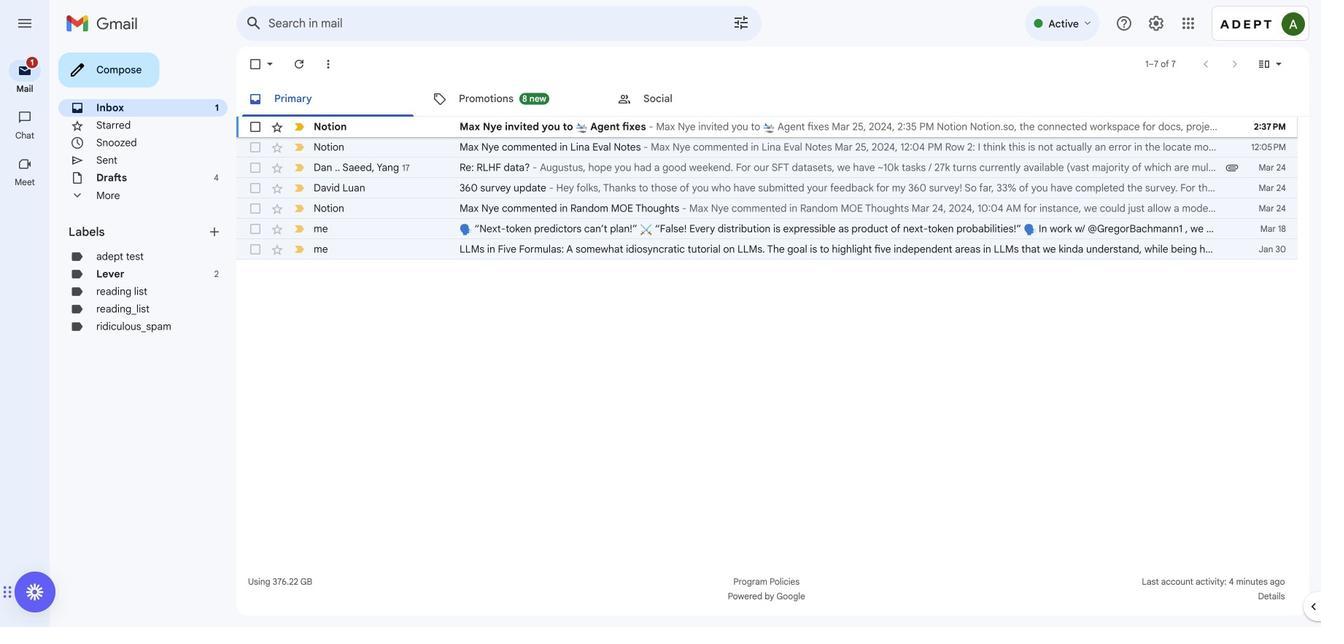 Task type: describe. For each thing, give the bounding box(es) containing it.
2 🗣️ image from the left
[[1025, 224, 1037, 236]]

social tab
[[606, 82, 790, 117]]

1 row from the top
[[236, 117, 1298, 137]]

move image
[[2, 584, 7, 601]]

6 row from the top
[[236, 219, 1322, 239]]

3 row from the top
[[236, 158, 1298, 178]]

🛬 image
[[763, 121, 776, 134]]

refresh image
[[292, 57, 307, 72]]

move image
[[7, 584, 12, 601]]

2 row from the top
[[236, 137, 1298, 158]]

promotions, 8 new messages, tab
[[421, 82, 605, 117]]

🛬 image
[[576, 121, 588, 134]]

⚔️ image
[[640, 224, 653, 236]]

search in mail image
[[241, 10, 267, 36]]

settings image
[[1148, 15, 1166, 32]]



Task type: locate. For each thing, give the bounding box(es) containing it.
7 row from the top
[[236, 239, 1322, 260]]

navigation
[[0, 47, 51, 628]]

1 horizontal spatial 🗣️ image
[[1025, 224, 1037, 236]]

5 row from the top
[[236, 199, 1298, 219]]

🗣️ image
[[460, 224, 472, 236], [1025, 224, 1037, 236]]

tab list
[[236, 82, 1310, 117]]

None checkbox
[[248, 57, 263, 72], [248, 120, 263, 134], [248, 181, 263, 196], [248, 222, 263, 236], [248, 242, 263, 257], [248, 57, 263, 72], [248, 120, 263, 134], [248, 181, 263, 196], [248, 222, 263, 236], [248, 242, 263, 257]]

Search in mail text field
[[269, 16, 692, 31]]

4 row from the top
[[236, 178, 1298, 199]]

1 🗣️ image from the left
[[460, 224, 472, 236]]

main content
[[236, 47, 1322, 616]]

gmail image
[[66, 9, 145, 38]]

0 horizontal spatial 🗣️ image
[[460, 224, 472, 236]]

support image
[[1116, 15, 1134, 32]]

footer
[[236, 575, 1298, 604]]

has attachment image
[[1225, 161, 1240, 175]]

primary tab
[[236, 82, 420, 117]]

None checkbox
[[248, 140, 263, 155], [248, 161, 263, 175], [248, 201, 263, 216], [248, 140, 263, 155], [248, 161, 263, 175], [248, 201, 263, 216]]

row
[[236, 117, 1298, 137], [236, 137, 1298, 158], [236, 158, 1298, 178], [236, 178, 1298, 199], [236, 199, 1298, 219], [236, 219, 1322, 239], [236, 239, 1322, 260]]

heading
[[0, 83, 50, 95], [0, 130, 50, 142], [0, 177, 50, 188], [69, 225, 207, 239]]

Search in mail search field
[[236, 6, 762, 41]]

record a loom image
[[26, 584, 44, 601]]

advanced search options image
[[727, 8, 756, 37]]

more email options image
[[321, 57, 336, 72]]

toggle split pane mode image
[[1258, 57, 1272, 72]]

main menu image
[[16, 15, 34, 32]]



Task type: vqa. For each thing, say whether or not it's contained in the screenshot.
that to the middle
no



